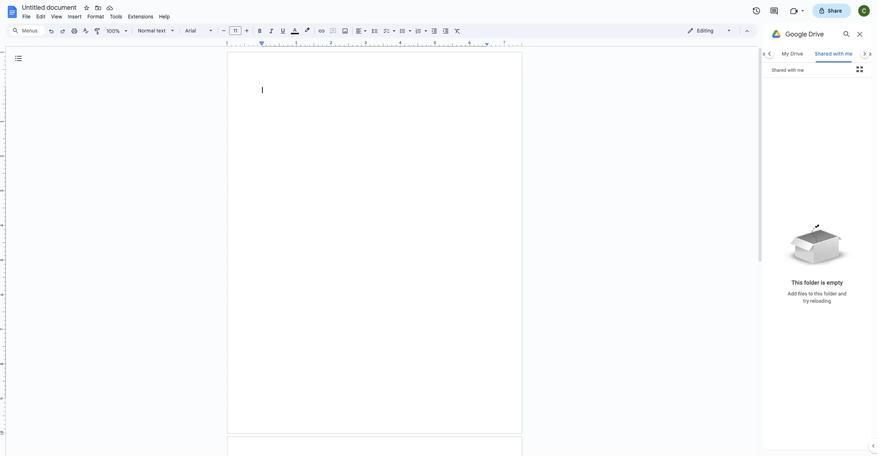 Task type: locate. For each thing, give the bounding box(es) containing it.
left margin image
[[227, 41, 264, 46]]

mode and view toolbar
[[682, 23, 753, 38]]

menu bar containing file
[[19, 9, 173, 21]]

edit
[[36, 13, 45, 20]]

menu bar
[[19, 9, 173, 21]]

Font size field
[[229, 26, 244, 35]]

top margin image
[[0, 52, 5, 89]]

editing
[[697, 27, 714, 34]]

application
[[0, 0, 877, 456]]

Zoom text field
[[105, 26, 122, 36]]

share
[[828, 8, 842, 14]]

arial
[[185, 27, 196, 34]]

extensions
[[128, 13, 153, 20]]

edit menu item
[[33, 12, 48, 21]]

tools
[[110, 13, 122, 20]]

right margin image
[[485, 41, 522, 46]]

menu bar inside menu bar banner
[[19, 9, 173, 21]]

format
[[87, 13, 104, 20]]

application containing share
[[0, 0, 877, 456]]

font list. arial selected. option
[[185, 26, 205, 36]]

insert
[[68, 13, 82, 20]]

bulleted list menu image
[[407, 26, 412, 29]]

styles list. normal text selected. option
[[138, 26, 167, 36]]

share button
[[813, 4, 851, 18]]

normal text
[[138, 27, 166, 34]]

normal
[[138, 27, 155, 34]]

file
[[22, 13, 31, 20]]



Task type: vqa. For each thing, say whether or not it's contained in the screenshot.
Tools
yes



Task type: describe. For each thing, give the bounding box(es) containing it.
Font size text field
[[230, 26, 241, 35]]

help
[[159, 13, 170, 20]]

insert image image
[[341, 26, 349, 36]]

extensions menu item
[[125, 12, 156, 21]]

text
[[156, 27, 166, 34]]

highlight color image
[[303, 26, 311, 34]]

main toolbar
[[45, 0, 463, 341]]

line & paragraph spacing image
[[371, 26, 379, 36]]

editing button
[[682, 25, 737, 36]]

insert menu item
[[65, 12, 85, 21]]

1
[[226, 40, 228, 45]]

tools menu item
[[107, 12, 125, 21]]

bottom margin image
[[0, 397, 5, 433]]

Star checkbox
[[82, 3, 92, 13]]

Rename text field
[[19, 3, 81, 12]]

view menu item
[[48, 12, 65, 21]]

text color image
[[291, 26, 299, 34]]

Menus field
[[9, 26, 45, 36]]

menu bar banner
[[0, 0, 877, 456]]

format menu item
[[85, 12, 107, 21]]

checklist menu image
[[391, 26, 396, 29]]

Zoom field
[[104, 26, 131, 36]]

file menu item
[[19, 12, 33, 21]]

help menu item
[[156, 12, 173, 21]]

view
[[51, 13, 62, 20]]



